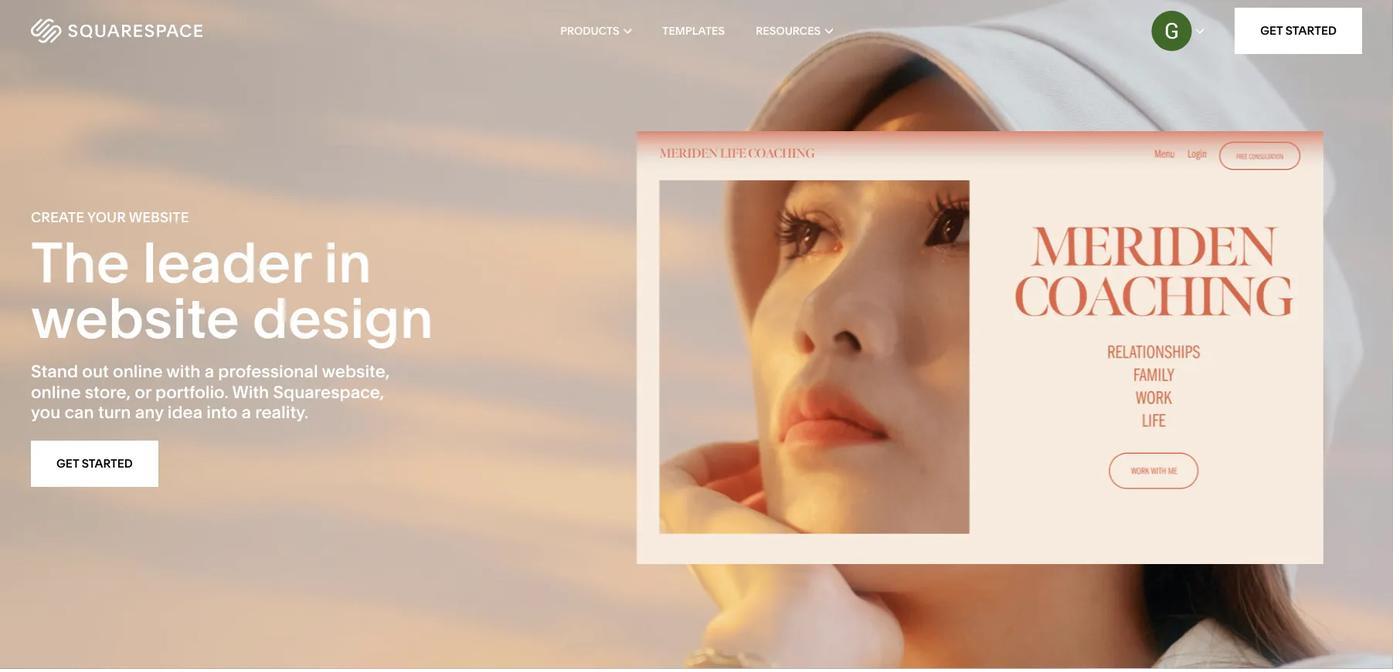 Task type: describe. For each thing, give the bounding box(es) containing it.
resources button
[[756, 0, 833, 62]]

products
[[560, 24, 619, 37]]

0 horizontal spatial online
[[31, 382, 81, 402]]

templates link
[[662, 0, 725, 62]]

your
[[87, 209, 126, 226]]

into
[[207, 402, 238, 423]]

squarespace logo link
[[31, 19, 297, 43]]

the
[[31, 228, 130, 297]]

idea
[[168, 402, 203, 423]]

1 vertical spatial started
[[82, 457, 133, 471]]

0 vertical spatial get
[[1260, 24, 1283, 38]]

0 horizontal spatial get started link
[[31, 441, 158, 488]]

or
[[135, 382, 151, 402]]

you
[[31, 402, 61, 423]]

stand
[[31, 361, 78, 382]]

leader
[[143, 228, 311, 297]]

0 horizontal spatial get
[[56, 457, 79, 471]]

0 vertical spatial a
[[205, 361, 214, 382]]

reality.
[[255, 402, 308, 423]]

1 horizontal spatial online
[[113, 361, 163, 382]]

with
[[166, 361, 201, 382]]

squarespace,
[[273, 382, 384, 402]]

1 horizontal spatial get started
[[1260, 24, 1337, 38]]

products button
[[560, 0, 632, 62]]



Task type: locate. For each thing, give the bounding box(es) containing it.
stand out online with a professional website, online store, or portfolio. with squarespace, you can turn any idea into a reality.
[[31, 361, 390, 423]]

1 horizontal spatial started
[[1286, 24, 1337, 38]]

in
[[324, 228, 372, 297]]

1 vertical spatial get started
[[56, 457, 133, 471]]

store,
[[85, 382, 131, 402]]

0 horizontal spatial started
[[82, 457, 133, 471]]

turn
[[98, 402, 131, 423]]

online right out
[[113, 361, 163, 382]]

1 horizontal spatial a
[[242, 402, 251, 423]]

create your website the leader in website design
[[31, 209, 433, 352]]

1 vertical spatial get started link
[[31, 441, 158, 488]]

templates
[[662, 24, 725, 37]]

website,
[[322, 361, 390, 382]]

get
[[1260, 24, 1283, 38], [56, 457, 79, 471]]

0 horizontal spatial get started
[[56, 457, 133, 471]]

1 vertical spatial get
[[56, 457, 79, 471]]

design
[[252, 284, 433, 352]]

0 vertical spatial started
[[1286, 24, 1337, 38]]

can
[[65, 402, 94, 423]]

a
[[205, 361, 214, 382], [242, 402, 251, 423]]

website right your
[[129, 209, 189, 226]]

1 vertical spatial a
[[242, 402, 251, 423]]

0 vertical spatial get started
[[1260, 24, 1337, 38]]

with
[[232, 382, 269, 402]]

1 vertical spatial website
[[31, 284, 239, 352]]

out
[[82, 361, 109, 382]]

portfolio.
[[155, 382, 229, 402]]

get started link
[[1235, 8, 1362, 54], [31, 441, 158, 488]]

1 horizontal spatial get started link
[[1235, 8, 1362, 54]]

0 vertical spatial get started link
[[1235, 8, 1362, 54]]

get started
[[1260, 24, 1337, 38], [56, 457, 133, 471]]

a right into
[[242, 402, 251, 423]]

1 horizontal spatial get
[[1260, 24, 1283, 38]]

any
[[135, 402, 164, 423]]

started
[[1286, 24, 1337, 38], [82, 457, 133, 471]]

resources
[[756, 24, 821, 37]]

online
[[113, 361, 163, 382], [31, 382, 81, 402]]

0 vertical spatial website
[[129, 209, 189, 226]]

squarespace logo image
[[31, 19, 202, 43]]

professional
[[218, 361, 318, 382]]

website up out
[[31, 284, 239, 352]]

create
[[31, 209, 84, 226]]

a right 'with'
[[205, 361, 214, 382]]

0 horizontal spatial a
[[205, 361, 214, 382]]

online left out
[[31, 382, 81, 402]]

website
[[129, 209, 189, 226], [31, 284, 239, 352]]



Task type: vqa. For each thing, say whether or not it's contained in the screenshot.
Emmeline Image
no



